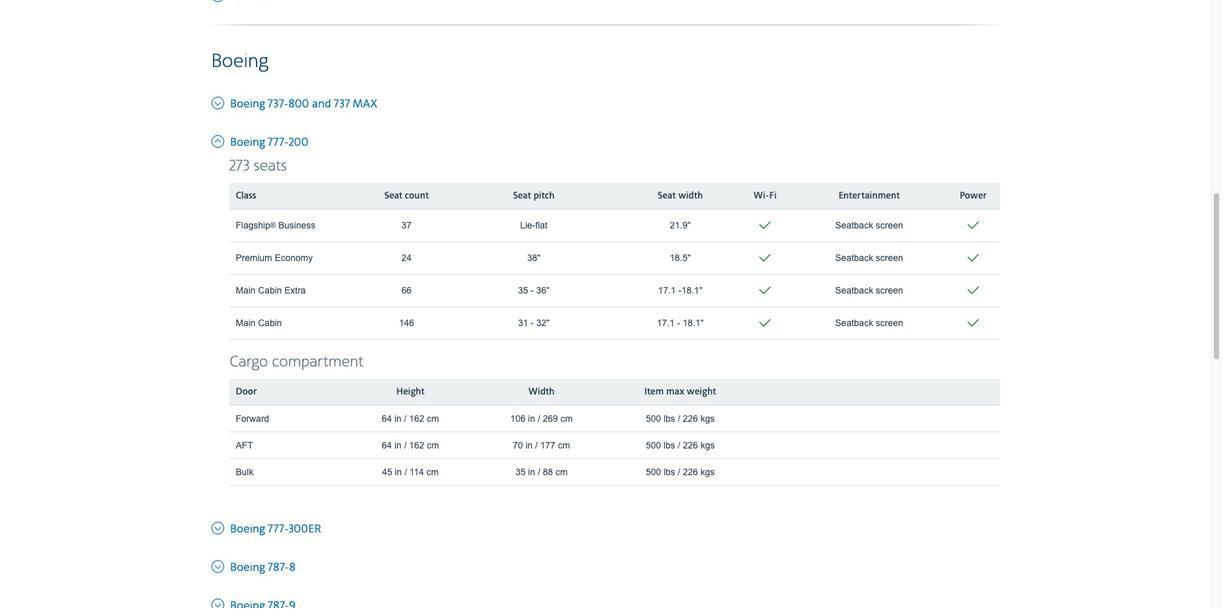 Task type: vqa. For each thing, say whether or not it's contained in the screenshot.


Task type: locate. For each thing, give the bounding box(es) containing it.
18.1" down 17.1 -18.1"
[[683, 318, 704, 328]]

2 cabin from the top
[[258, 318, 282, 328]]

- left 36"
[[531, 285, 534, 296]]

flagship
[[236, 220, 270, 231]]

17.1 up 17.1 - 18.1"
[[658, 285, 676, 296]]

seat left "pitch"
[[513, 190, 531, 202]]

0 vertical spatial 777-
[[268, 135, 289, 150]]

3 500 from the top
[[646, 467, 661, 477]]

cargo
[[229, 353, 268, 372]]

seatback screen
[[836, 220, 903, 231], [836, 253, 903, 263], [836, 285, 903, 296], [836, 318, 903, 328]]

lie-
[[520, 220, 535, 231]]

18.1" down 18.5"
[[682, 285, 703, 296]]

0 vertical spatial main
[[236, 285, 256, 296]]

count
[[405, 190, 429, 202]]

- down 17.1 -18.1"
[[677, 318, 680, 328]]

aft
[[236, 440, 253, 451]]

1 vertical spatial 18.1"
[[683, 318, 704, 328]]

1 64 in / 162 cm from the top
[[382, 413, 439, 424]]

large image
[[211, 0, 227, 3], [211, 131, 227, 149]]

2 500 from the top
[[646, 440, 661, 451]]

main cabin
[[236, 318, 282, 328]]

boeing right expand image
[[230, 561, 265, 575]]

kgs
[[701, 413, 715, 424], [701, 440, 715, 451], [701, 467, 715, 477]]

777-
[[268, 135, 289, 150], [268, 522, 289, 537]]

4 seatback screen from the top
[[836, 318, 903, 328]]

height
[[396, 386, 425, 398]]

1 vertical spatial 64 in / 162 cm
[[382, 440, 439, 451]]

main
[[236, 285, 256, 296], [236, 318, 256, 328]]

4 screen from the top
[[876, 318, 903, 328]]

1 cabin from the top
[[258, 285, 282, 296]]

lbs for 106 in / 269 cm
[[664, 413, 675, 424]]

226 for 35 in / 88 cm
[[683, 467, 698, 477]]

- right 31
[[531, 318, 534, 328]]

162 for 106 in / 269 cm
[[409, 413, 425, 424]]

boeing for boeing 787-8
[[230, 561, 265, 575]]

cm
[[427, 413, 439, 424], [561, 413, 573, 424], [427, 440, 439, 451], [558, 440, 570, 451], [427, 467, 439, 477], [556, 467, 568, 477]]

in
[[395, 413, 402, 424], [528, 413, 535, 424], [395, 440, 402, 451], [526, 440, 533, 451], [395, 467, 402, 477], [528, 467, 535, 477]]

3 screen from the top
[[876, 285, 903, 296]]

1 162 from the top
[[409, 413, 425, 424]]

2 64 in / 162 cm from the top
[[382, 440, 439, 451]]

1 kgs from the top
[[701, 413, 715, 424]]

1 vertical spatial 64
[[382, 440, 392, 451]]

1 main from the top
[[236, 285, 256, 296]]

boeing right large image
[[230, 97, 265, 111]]

expand image up expand image
[[211, 518, 227, 536]]

1 vertical spatial 500 lbs / 226 kgs
[[646, 440, 715, 451]]

screen for 17.1 - 18.1"
[[876, 318, 903, 328]]

45 in / 114 cm
[[382, 467, 439, 477]]

2 500 lbs / 226 kgs from the top
[[646, 440, 715, 451]]

777- up 787-
[[268, 522, 289, 537]]

in down height
[[395, 413, 402, 424]]

2 162 from the top
[[409, 440, 425, 451]]

1 vertical spatial 162
[[409, 440, 425, 451]]

17.1 -18.1"
[[658, 285, 703, 296]]

1 vertical spatial large image
[[211, 131, 227, 149]]

flagship ® business
[[236, 220, 315, 231]]

1 vertical spatial 500
[[646, 440, 661, 451]]

0 horizontal spatial seat
[[384, 190, 403, 202]]

item max weight
[[645, 386, 716, 398]]

1 500 from the top
[[646, 413, 661, 424]]

3 lbs from the top
[[664, 467, 675, 477]]

500 lbs / 226 kgs for 35 in / 88 cm
[[646, 467, 715, 477]]

787-
[[268, 561, 289, 575]]

0 vertical spatial 64 in / 162 cm
[[382, 413, 439, 424]]

in left 88
[[528, 467, 535, 477]]

2 seatback from the top
[[836, 253, 874, 263]]

and
[[312, 97, 331, 111]]

2 lbs from the top
[[664, 440, 675, 451]]

premium
[[236, 253, 272, 263]]

expand image
[[211, 557, 227, 574]]

1 vertical spatial 17.1
[[657, 318, 675, 328]]

large image
[[211, 93, 227, 111]]

64 in / 162 cm for 106 in / 269 cm
[[382, 413, 439, 424]]

777- inside "link"
[[268, 135, 289, 150]]

64 in / 162 cm
[[382, 413, 439, 424], [382, 440, 439, 451]]

bulk
[[236, 467, 254, 477]]

boeing inside "link"
[[230, 135, 265, 150]]

64 in / 162 cm down height
[[382, 413, 439, 424]]

500 lbs / 226 kgs for 106 in / 269 cm
[[646, 413, 715, 424]]

main cabin extra
[[236, 285, 306, 296]]

1 vertical spatial 35
[[516, 467, 526, 477]]

737
[[334, 97, 350, 111]]

seatback
[[836, 220, 874, 231], [836, 253, 874, 263], [836, 285, 874, 296], [836, 318, 874, 328]]

1 vertical spatial 226
[[683, 440, 698, 451]]

seatback screen for 17.1 -18.1"
[[836, 285, 903, 296]]

777- up seats
[[268, 135, 289, 150]]

in right 70
[[526, 440, 533, 451]]

0 vertical spatial 18.1"
[[682, 285, 703, 296]]

3 seat from the left
[[658, 190, 676, 202]]

2 vertical spatial 500 lbs / 226 kgs
[[646, 467, 715, 477]]

32"
[[536, 318, 550, 328]]

2 vertical spatial lbs
[[664, 467, 675, 477]]

0 vertical spatial lbs
[[664, 413, 675, 424]]

screen for 21.9"
[[876, 220, 903, 231]]

273 seats
[[229, 157, 287, 176]]

main down premium
[[236, 285, 256, 296]]

17.1 down 17.1 -18.1"
[[657, 318, 675, 328]]

boeing 737-800 and 737 max
[[230, 97, 377, 111]]

500 lbs / 226 kgs for 70 in / 177 cm
[[646, 440, 715, 451]]

expand image
[[211, 518, 227, 536], [211, 595, 227, 608]]

cabin down main cabin extra in the top left of the page
[[258, 318, 282, 328]]

boeing 787-8 link
[[211, 557, 296, 576]]

in up "45 in / 114 cm"
[[395, 440, 402, 451]]

0 vertical spatial large image
[[211, 0, 227, 3]]

777- for 300er
[[268, 522, 289, 537]]

1 226 from the top
[[683, 413, 698, 424]]

2 64 from the top
[[382, 440, 392, 451]]

1 vertical spatial main
[[236, 318, 256, 328]]

1 lbs from the top
[[664, 413, 675, 424]]

seatback screen for 18.5"
[[836, 253, 903, 263]]

lie-flat
[[520, 220, 548, 231]]

seat left count
[[384, 190, 403, 202]]

3 seatback from the top
[[836, 285, 874, 296]]

0 vertical spatial 500
[[646, 413, 661, 424]]

64 in / 162 cm up "45 in / 114 cm"
[[382, 440, 439, 451]]

kgs for 35 in / 88 cm
[[701, 467, 715, 477]]

lbs for 70 in / 177 cm
[[664, 440, 675, 451]]

1 expand image from the top
[[211, 518, 227, 536]]

/
[[404, 413, 407, 424], [538, 413, 540, 424], [678, 413, 681, 424], [404, 440, 407, 451], [535, 440, 538, 451], [678, 440, 681, 451], [405, 467, 407, 477], [538, 467, 540, 477], [678, 467, 681, 477]]

1 screen from the top
[[876, 220, 903, 231]]

seat for seat count
[[384, 190, 403, 202]]

cargo compartment
[[229, 353, 364, 372]]

seat
[[384, 190, 403, 202], [513, 190, 531, 202], [658, 190, 676, 202]]

2 seat from the left
[[513, 190, 531, 202]]

entertainment
[[839, 190, 900, 202]]

17.1 for 17.1 -18.1"
[[658, 285, 676, 296]]

seatback for 18.5"
[[836, 253, 874, 263]]

0 vertical spatial 17.1
[[658, 285, 676, 296]]

18.1"
[[682, 285, 703, 296], [683, 318, 704, 328]]

35
[[518, 285, 528, 296], [516, 467, 526, 477]]

door
[[236, 386, 257, 398]]

1 vertical spatial 777-
[[268, 522, 289, 537]]

273
[[229, 157, 250, 176]]

70
[[513, 440, 523, 451]]

main up cargo
[[236, 318, 256, 328]]

3 seatback screen from the top
[[836, 285, 903, 296]]

2 seatback screen from the top
[[836, 253, 903, 263]]

seatback screen for 17.1 - 18.1"
[[836, 318, 903, 328]]

lbs for 35 in / 88 cm
[[664, 467, 675, 477]]

3 226 from the top
[[683, 467, 698, 477]]

35 down 70
[[516, 467, 526, 477]]

fi
[[770, 190, 777, 202]]

500 lbs / 226 kgs
[[646, 413, 715, 424], [646, 440, 715, 451], [646, 467, 715, 477]]

500 for 106 in / 269 cm
[[646, 413, 661, 424]]

1 horizontal spatial seat
[[513, 190, 531, 202]]

0 vertical spatial cabin
[[258, 285, 282, 296]]

106
[[510, 413, 526, 424]]

0 vertical spatial 162
[[409, 413, 425, 424]]

2 kgs from the top
[[701, 440, 715, 451]]

36"
[[536, 285, 550, 296]]

64
[[382, 413, 392, 424], [382, 440, 392, 451]]

1 64 from the top
[[382, 413, 392, 424]]

64 for 106
[[382, 413, 392, 424]]

1 vertical spatial expand image
[[211, 595, 227, 608]]

-
[[531, 285, 534, 296], [679, 285, 682, 296], [531, 318, 534, 328], [677, 318, 680, 328]]

17.1 - 18.1"
[[657, 318, 704, 328]]

3 500 lbs / 226 kgs from the top
[[646, 467, 715, 477]]

1 vertical spatial cabin
[[258, 318, 282, 328]]

0 vertical spatial kgs
[[701, 413, 715, 424]]

226
[[683, 413, 698, 424], [683, 440, 698, 451], [683, 467, 698, 477]]

35 left 36"
[[518, 285, 528, 296]]

2 screen from the top
[[876, 253, 903, 263]]

expand image down expand image
[[211, 595, 227, 608]]

1 vertical spatial lbs
[[664, 440, 675, 451]]

cabin
[[258, 285, 282, 296], [258, 318, 282, 328]]

0 vertical spatial 35
[[518, 285, 528, 296]]

boeing up 273
[[230, 135, 265, 150]]

expand image inside the boeing 777-300er link
[[211, 518, 227, 536]]

1 seatback screen from the top
[[836, 220, 903, 231]]

3 kgs from the top
[[701, 467, 715, 477]]

162 down height
[[409, 413, 425, 424]]

1 vertical spatial kgs
[[701, 440, 715, 451]]

4 seatback from the top
[[836, 318, 874, 328]]

0 vertical spatial expand image
[[211, 518, 227, 536]]

162 up 114
[[409, 440, 425, 451]]

seats
[[254, 157, 287, 176]]

max
[[666, 386, 685, 398]]

2 main from the top
[[236, 318, 256, 328]]

screen
[[876, 220, 903, 231], [876, 253, 903, 263], [876, 285, 903, 296], [876, 318, 903, 328]]

item
[[645, 386, 664, 398]]

boeing 777-300er link
[[211, 518, 321, 537]]

500
[[646, 413, 661, 424], [646, 440, 661, 451], [646, 467, 661, 477]]

cabin left extra
[[258, 285, 282, 296]]

2 large image from the top
[[211, 131, 227, 149]]

check image
[[758, 216, 773, 235], [966, 216, 981, 235], [758, 249, 773, 268], [966, 249, 981, 268], [966, 281, 981, 300], [758, 314, 773, 333], [966, 314, 981, 333]]

1 500 lbs / 226 kgs from the top
[[646, 413, 715, 424]]

check image
[[758, 281, 773, 300]]

- up 17.1 - 18.1"
[[679, 285, 682, 296]]

2 vertical spatial 226
[[683, 467, 698, 477]]

lbs
[[664, 413, 675, 424], [664, 440, 675, 451], [664, 467, 675, 477]]

1 seat from the left
[[384, 190, 403, 202]]

seat left width
[[658, 190, 676, 202]]

2 horizontal spatial seat
[[658, 190, 676, 202]]

0 vertical spatial 64
[[382, 413, 392, 424]]

17.1
[[658, 285, 676, 296], [657, 318, 675, 328]]

boeing
[[211, 49, 268, 73], [230, 97, 265, 111], [230, 135, 265, 150], [230, 522, 265, 537], [230, 561, 265, 575]]

2 vertical spatial kgs
[[701, 467, 715, 477]]

2 777- from the top
[[268, 522, 289, 537]]

1 777- from the top
[[268, 135, 289, 150]]

2 vertical spatial 500
[[646, 467, 661, 477]]

18.5"
[[670, 253, 691, 263]]

269
[[543, 413, 558, 424]]

1 seatback from the top
[[836, 220, 874, 231]]

66
[[402, 285, 412, 296]]

0 vertical spatial 226
[[683, 413, 698, 424]]

2 226 from the top
[[683, 440, 698, 451]]

500 for 35 in / 88 cm
[[646, 467, 661, 477]]

boeing up boeing 787-8 link at the left bottom
[[230, 522, 265, 537]]

pitch
[[534, 190, 555, 202]]

0 vertical spatial 500 lbs / 226 kgs
[[646, 413, 715, 424]]



Task type: describe. For each thing, give the bounding box(es) containing it.
seat width
[[658, 190, 703, 202]]

kgs for 70 in / 177 cm
[[701, 440, 715, 451]]

economy
[[275, 253, 313, 263]]

cabin for main cabin
[[258, 318, 282, 328]]

class
[[236, 190, 256, 202]]

737-
[[268, 97, 289, 111]]

37
[[402, 220, 412, 231]]

main for main cabin extra
[[236, 285, 256, 296]]

®
[[270, 221, 276, 229]]

main for main cabin
[[236, 318, 256, 328]]

35 in / 88 cm
[[516, 467, 568, 477]]

18.1" for 17.1 -18.1"
[[682, 285, 703, 296]]

64 for 70
[[382, 440, 392, 451]]

800
[[289, 97, 309, 111]]

31
[[518, 318, 528, 328]]

seatback for 17.1 -18.1"
[[836, 285, 874, 296]]

200
[[289, 135, 309, 150]]

18.1" for 17.1 - 18.1"
[[683, 318, 704, 328]]

wi-fi
[[754, 190, 777, 202]]

seat pitch
[[513, 190, 555, 202]]

boeing 737-800 and 737 max link
[[211, 93, 377, 112]]

177
[[540, 440, 556, 451]]

seat for seat width
[[658, 190, 676, 202]]

45
[[382, 467, 392, 477]]

large image inside boeing 777-200 "link"
[[211, 131, 227, 149]]

- for 35 - 36"
[[531, 285, 534, 296]]

17.1 for 17.1 - 18.1"
[[657, 318, 675, 328]]

2 expand image from the top
[[211, 595, 227, 608]]

width
[[678, 190, 703, 202]]

kgs for 106 in / 269 cm
[[701, 413, 715, 424]]

- for 31 - 32"
[[531, 318, 534, 328]]

width
[[529, 386, 555, 398]]

300er
[[289, 522, 321, 537]]

31 - 32"
[[518, 318, 550, 328]]

35 for seat pitch
[[518, 285, 528, 296]]

seatback for 21.9"
[[836, 220, 874, 231]]

21.9"
[[670, 220, 691, 231]]

in right the 45
[[395, 467, 402, 477]]

in right 106
[[528, 413, 535, 424]]

flat
[[535, 220, 548, 231]]

24
[[402, 253, 412, 263]]

- for 17.1 - 18.1"
[[677, 318, 680, 328]]

boeing 777-200
[[230, 135, 309, 150]]

777- for 200
[[268, 135, 289, 150]]

boeing for boeing 777-300er
[[230, 522, 265, 537]]

max
[[353, 97, 377, 111]]

146
[[399, 318, 414, 328]]

38"
[[527, 253, 541, 263]]

boeing for boeing 737-800 and 737 max
[[230, 97, 265, 111]]

screen for 18.5"
[[876, 253, 903, 263]]

forward
[[236, 413, 269, 424]]

1 large image from the top
[[211, 0, 227, 3]]

seatback screen for 21.9"
[[836, 220, 903, 231]]

business
[[278, 220, 315, 231]]

boeing 787-8
[[230, 561, 296, 575]]

seat for seat pitch
[[513, 190, 531, 202]]

extra
[[284, 285, 306, 296]]

70 in / 177 cm
[[513, 440, 570, 451]]

64 in / 162 cm for 70 in / 177 cm
[[382, 440, 439, 451]]

226 for 106 in / 269 cm
[[683, 413, 698, 424]]

500 for 70 in / 177 cm
[[646, 440, 661, 451]]

seat count
[[384, 190, 429, 202]]

boeing 777-200 link
[[211, 131, 309, 150]]

106 in / 269 cm
[[510, 413, 573, 424]]

8
[[289, 561, 296, 575]]

premium economy
[[236, 253, 313, 263]]

boeing up large image
[[211, 49, 268, 73]]

162 for 70 in / 177 cm
[[409, 440, 425, 451]]

seatback for 17.1 - 18.1"
[[836, 318, 874, 328]]

boeing for boeing 777-200
[[230, 135, 265, 150]]

114
[[410, 467, 424, 477]]

- for 17.1 -18.1"
[[679, 285, 682, 296]]

cabin for main cabin extra
[[258, 285, 282, 296]]

wi-
[[754, 190, 770, 202]]

88
[[543, 467, 553, 477]]

226 for 70 in / 177 cm
[[683, 440, 698, 451]]

35 for width
[[516, 467, 526, 477]]

weight
[[687, 386, 716, 398]]

boeing 777-300er
[[230, 522, 321, 537]]

35 - 36"
[[518, 285, 550, 296]]

power
[[960, 190, 987, 202]]

screen for 17.1 -18.1"
[[876, 285, 903, 296]]

compartment
[[272, 353, 364, 372]]



